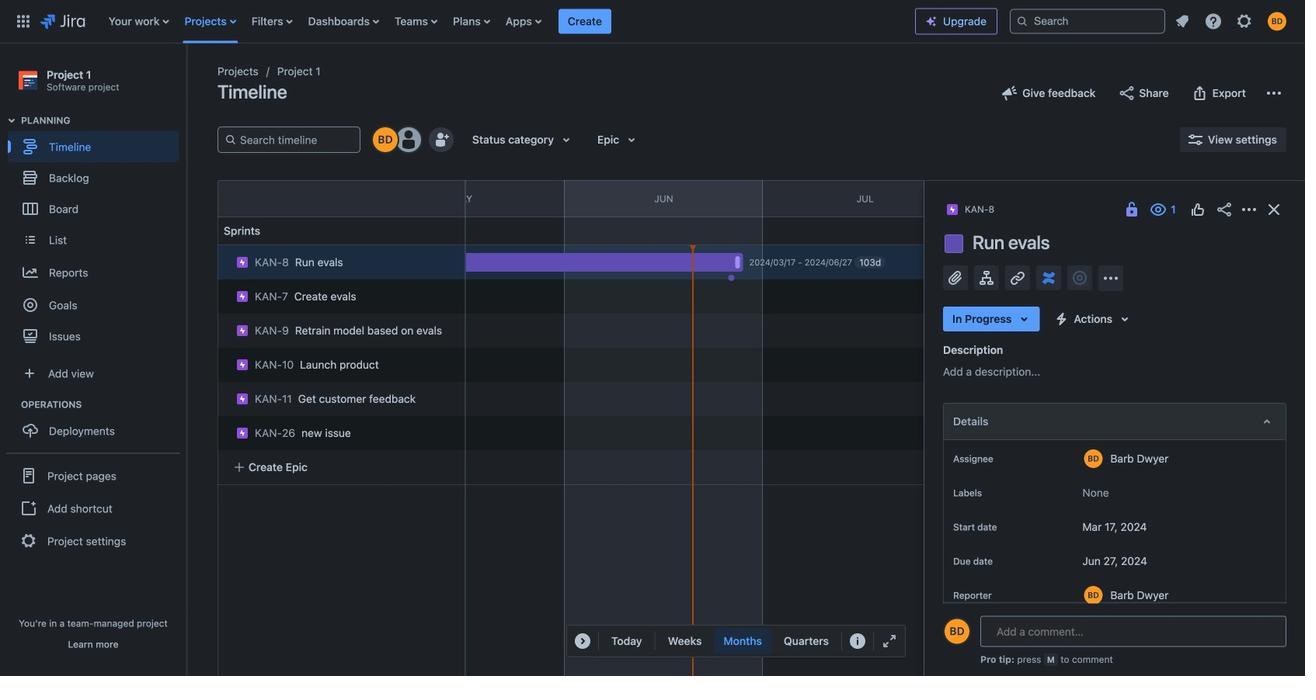 Task type: describe. For each thing, give the bounding box(es) containing it.
close image
[[1265, 200, 1284, 219]]

search image
[[1016, 15, 1029, 28]]

Search field
[[1010, 9, 1166, 34]]

2 epic image from the top
[[236, 393, 249, 406]]

your profile and settings image
[[1268, 12, 1287, 31]]

Search timeline text field
[[237, 127, 354, 152]]

sidebar navigation image
[[169, 62, 204, 93]]

row header inside timeline grid
[[218, 180, 466, 218]]

2 vertical spatial group
[[6, 453, 180, 563]]

3 epic image from the top
[[236, 325, 249, 337]]

planning image
[[2, 111, 21, 130]]

enter full screen image
[[880, 633, 899, 651]]

notifications image
[[1173, 12, 1192, 31]]

appswitcher icon image
[[14, 12, 33, 31]]

group for planning image
[[8, 114, 186, 357]]

operations image
[[2, 396, 21, 414]]

link goals image
[[1071, 269, 1089, 288]]

Add a comment… field
[[981, 617, 1287, 648]]

2 column header from the left
[[968, 181, 1173, 217]]

project overview element
[[943, 631, 1287, 668]]

sidebar element
[[0, 44, 186, 677]]

help image
[[1204, 12, 1223, 31]]

1 column header from the left
[[162, 181, 360, 217]]

4 epic image from the top
[[236, 427, 249, 440]]

1 epic image from the top
[[236, 359, 249, 371]]

primary element
[[9, 0, 915, 43]]



Task type: vqa. For each thing, say whether or not it's contained in the screenshot.
topmost group
yes



Task type: locate. For each thing, give the bounding box(es) containing it.
0 vertical spatial group
[[8, 114, 186, 357]]

1 horizontal spatial list
[[1169, 7, 1296, 35]]

1 vertical spatial group
[[8, 399, 186, 452]]

cell
[[218, 246, 466, 280], [211, 275, 468, 314], [211, 309, 468, 348], [211, 343, 468, 382], [211, 378, 468, 416], [211, 412, 468, 451]]

export icon image
[[1191, 84, 1210, 103]]

heading for group corresponding to operations image
[[21, 399, 186, 411]]

0 horizontal spatial list
[[101, 0, 915, 43]]

list
[[101, 0, 915, 43], [1169, 7, 1296, 35]]

1 heading from the top
[[21, 114, 186, 127]]

heading for planning image's group
[[21, 114, 186, 127]]

list item
[[559, 0, 611, 43]]

epic image
[[236, 359, 249, 371], [236, 393, 249, 406]]

1 vertical spatial epic image
[[236, 393, 249, 406]]

jira image
[[40, 12, 85, 31], [40, 12, 85, 31]]

0 vertical spatial epic image
[[236, 359, 249, 371]]

group for operations image
[[8, 399, 186, 452]]

group
[[8, 114, 186, 357], [8, 399, 186, 452], [6, 453, 180, 563]]

heading
[[21, 114, 186, 127], [21, 399, 186, 411]]

2 epic image from the top
[[236, 291, 249, 303]]

epic image
[[236, 256, 249, 269], [236, 291, 249, 303], [236, 325, 249, 337], [236, 427, 249, 440]]

1 horizontal spatial column header
[[968, 181, 1173, 217]]

0 horizontal spatial column header
[[162, 181, 360, 217]]

None search field
[[1010, 9, 1166, 34]]

2 heading from the top
[[21, 399, 186, 411]]

1 vertical spatial heading
[[21, 399, 186, 411]]

column header
[[162, 181, 360, 217], [968, 181, 1173, 217]]

banner
[[0, 0, 1305, 44]]

details element
[[943, 403, 1287, 441]]

attach image
[[946, 269, 965, 288]]

goal image
[[23, 299, 37, 313]]

0 vertical spatial heading
[[21, 114, 186, 127]]

timeline view to show as group
[[659, 629, 838, 654]]

1 epic image from the top
[[236, 256, 249, 269]]

add people image
[[432, 131, 451, 149]]

row header
[[218, 180, 466, 218]]

settings image
[[1235, 12, 1254, 31]]

timeline grid
[[63, 180, 1305, 677]]

legend image
[[849, 633, 867, 651]]

add a child issue image
[[978, 269, 996, 288]]



